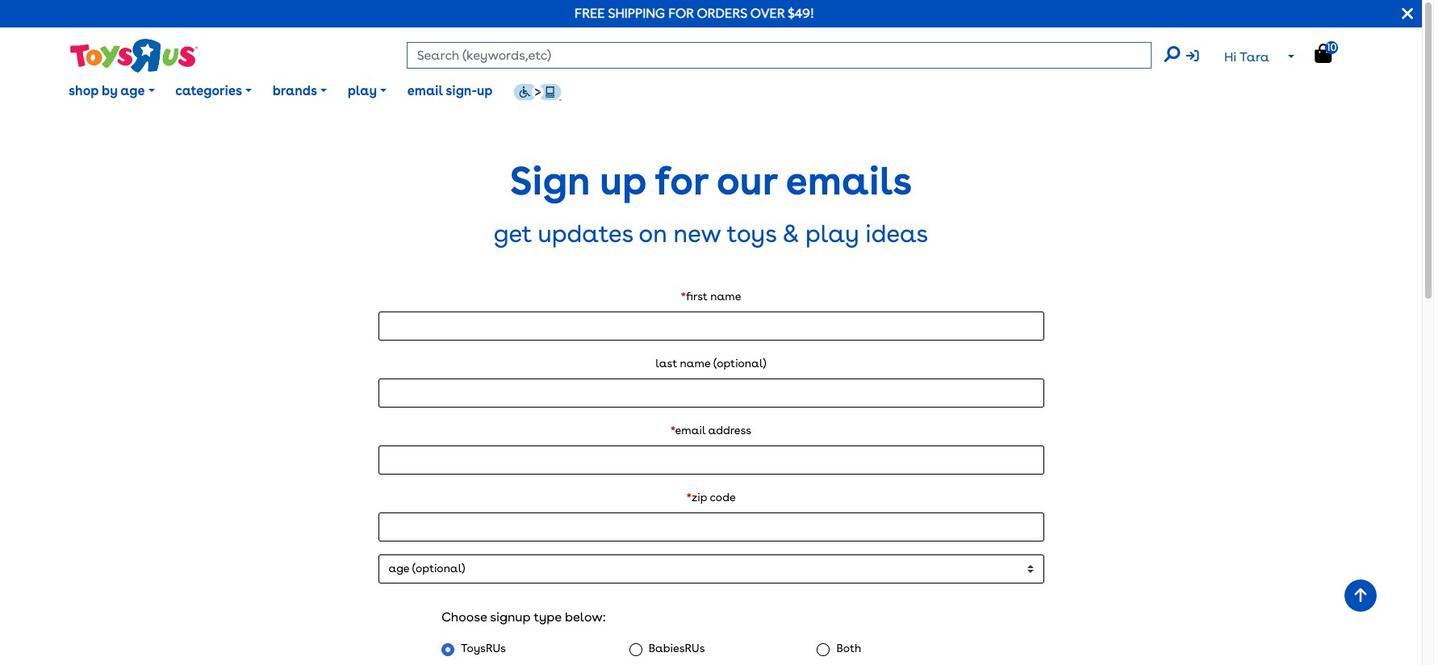 Task type: locate. For each thing, give the bounding box(es) containing it.
10 link
[[1315, 41, 1349, 64]]

up inside 'link'
[[477, 83, 493, 99]]

sign-
[[446, 83, 477, 99]]

hi tara button
[[1186, 42, 1305, 73]]

age
[[121, 83, 145, 99]]

0 vertical spatial email
[[408, 83, 443, 99]]

last
[[656, 357, 677, 369]]

this icon serves as a link to download the essential accessibility assistive technology app for individuals with physical disabilities. it is featured as part of our commitment to diversity and inclusion. image
[[514, 83, 562, 101]]

first name text field
[[378, 311, 1044, 340]]

by
[[102, 83, 118, 99]]

type
[[534, 609, 562, 625]]

email left sign-
[[408, 83, 443, 99]]

0 vertical spatial up
[[477, 83, 493, 99]]

play inside play dropdown button
[[348, 83, 377, 99]]

1 vertical spatial email
[[675, 424, 706, 436]]

0 vertical spatial play
[[348, 83, 377, 99]]

shopping bag image
[[1315, 44, 1332, 63]]

10
[[1327, 41, 1337, 53]]

babiesrus
[[649, 642, 705, 654]]

name for last
[[680, 357, 711, 369]]

Enter Keyword or Item No. search field
[[407, 42, 1152, 69]]

email for email sign-up
[[408, 83, 443, 99]]

1 horizontal spatial play
[[806, 218, 860, 248]]

0 horizontal spatial play
[[348, 83, 377, 99]]

name
[[711, 290, 742, 302], [680, 357, 711, 369]]

address
[[709, 424, 752, 436]]

up
[[477, 83, 493, 99], [600, 157, 646, 204]]

1 horizontal spatial up
[[600, 157, 646, 204]]

over
[[751, 6, 785, 21]]

categories button
[[165, 71, 262, 111]]

on
[[639, 218, 668, 248]]

shop by age button
[[58, 71, 165, 111]]

zip
[[692, 491, 707, 503]]

first
[[686, 290, 708, 302]]

0 horizontal spatial up
[[477, 83, 493, 99]]

hi
[[1225, 49, 1237, 65]]

up left the this icon serves as a link to download the essential accessibility assistive technology app for individuals with physical disabilities. it is featured as part of our commitment to diversity and inclusion.
[[477, 83, 493, 99]]

0 horizontal spatial email
[[408, 83, 443, 99]]

new
[[674, 218, 721, 248]]

email address
[[675, 424, 752, 436]]

name right first
[[711, 290, 742, 302]]

email
[[408, 83, 443, 99], [675, 424, 706, 436]]

zip code text field
[[378, 512, 1044, 541]]

updates
[[538, 218, 633, 248]]

shop
[[69, 83, 99, 99]]

below:
[[565, 609, 606, 625]]

1 vertical spatial name
[[680, 357, 711, 369]]

play right the & in the right top of the page
[[806, 218, 860, 248]]

&
[[783, 218, 800, 248]]

ideas
[[866, 218, 929, 248]]

name right last at the left of the page
[[680, 357, 711, 369]]

1 horizontal spatial email
[[675, 424, 706, 436]]

0 vertical spatial name
[[711, 290, 742, 302]]

for
[[669, 6, 694, 21]]

free shipping for orders over $49!
[[575, 6, 815, 21]]

up left for
[[600, 157, 646, 204]]

menu bar
[[58, 63, 1423, 119]]

choose
[[442, 609, 487, 625]]

email up email address text field
[[675, 424, 706, 436]]

orders
[[697, 6, 748, 21]]

None search field
[[407, 42, 1180, 69]]

email sign-up
[[408, 83, 493, 99]]

emails
[[786, 157, 913, 204]]

1 vertical spatial up
[[600, 157, 646, 204]]

last name (optional)
[[656, 357, 767, 369]]

play
[[348, 83, 377, 99], [806, 218, 860, 248]]

play right brands dropdown button
[[348, 83, 377, 99]]

categories
[[175, 83, 242, 99]]

code
[[710, 491, 736, 503]]

get updates on new toys & play ideas
[[494, 218, 929, 248]]

1 vertical spatial play
[[806, 218, 860, 248]]

email inside 'link'
[[408, 83, 443, 99]]

brands button
[[262, 71, 337, 111]]

sign in image
[[1186, 49, 1199, 62]]

sign up for our emails
[[510, 157, 913, 204]]



Task type: describe. For each thing, give the bounding box(es) containing it.
free shipping for orders over $49! link
[[575, 6, 815, 21]]

toysrus
[[461, 642, 506, 654]]

hi tara
[[1225, 49, 1270, 65]]

first name
[[686, 290, 742, 302]]

both
[[837, 642, 862, 654]]

play button
[[337, 71, 397, 111]]

shipping
[[608, 6, 665, 21]]

choose signup type below:
[[442, 609, 606, 625]]

email sign-up link
[[397, 71, 503, 111]]

(optional)
[[714, 357, 767, 369]]

get
[[494, 218, 532, 248]]

our
[[717, 157, 777, 204]]

sign
[[510, 157, 591, 204]]

last name (optional) text field
[[378, 378, 1044, 407]]

for
[[656, 157, 708, 204]]

email for email address
[[675, 424, 706, 436]]

zip code
[[692, 491, 736, 503]]

name for first
[[711, 290, 742, 302]]

tara
[[1240, 49, 1270, 65]]

shop by age
[[69, 83, 145, 99]]

close button image
[[1403, 5, 1414, 23]]

brands
[[273, 83, 317, 99]]

email address text field
[[378, 445, 1044, 474]]

menu bar containing shop by age
[[58, 63, 1423, 119]]

$49!
[[788, 6, 815, 21]]

free
[[575, 6, 605, 21]]

toys
[[727, 218, 777, 248]]

signup
[[490, 609, 531, 625]]

toys r us image
[[69, 37, 198, 74]]



Task type: vqa. For each thing, say whether or not it's contained in the screenshot.
cars & trucks image
no



